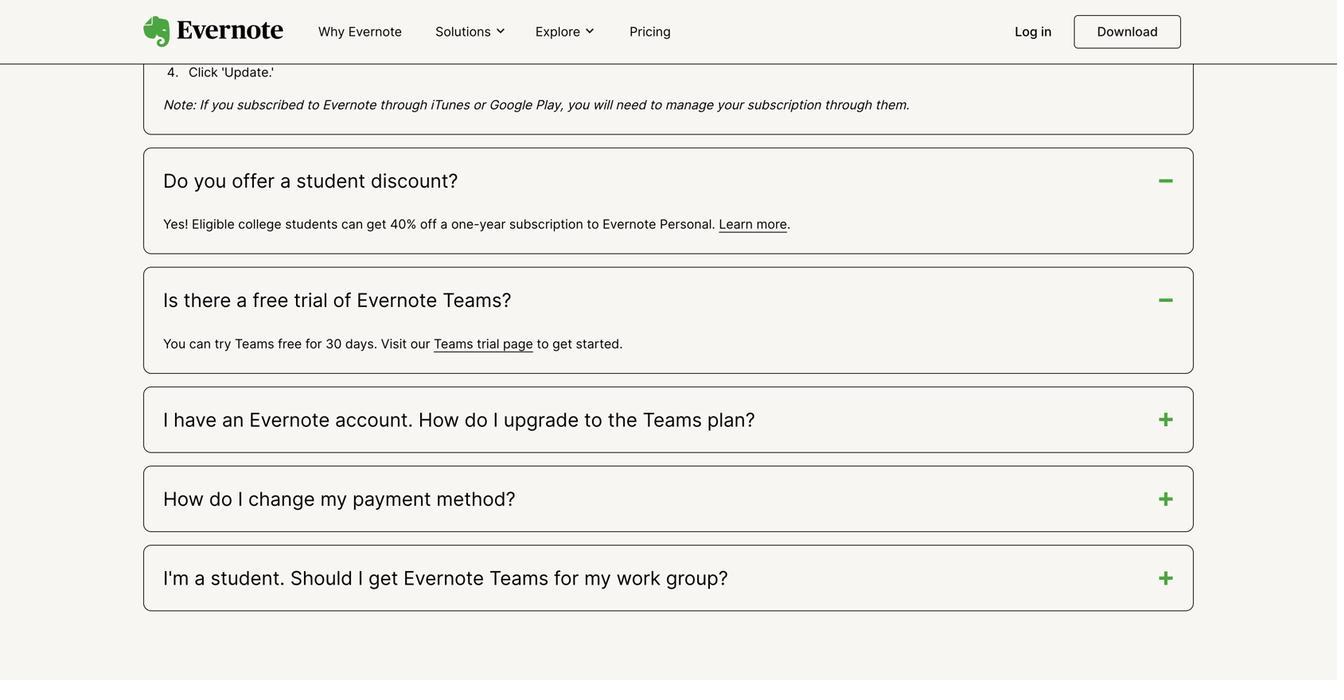 Task type: describe. For each thing, give the bounding box(es) containing it.
discount?
[[371, 169, 458, 193]]

you right do
[[194, 169, 227, 193]]

log
[[1016, 24, 1038, 39]]

i right should
[[358, 567, 363, 591]]

log in link
[[1006, 18, 1062, 47]]

play,
[[536, 97, 564, 113]]

them.
[[876, 97, 910, 113]]

solutions
[[436, 24, 491, 39]]

group?
[[666, 567, 729, 591]]

30
[[326, 336, 342, 352]]

to evernote
[[307, 97, 376, 113]]

why
[[319, 24, 345, 39]]

learn more link
[[719, 217, 788, 232]]

you left will
[[568, 97, 589, 113]]

you can try teams free for 30 days. visit our teams trial page to get started.
[[163, 336, 623, 352]]

'update'
[[222, 20, 271, 35]]

next
[[274, 20, 301, 35]]

teams trial page link
[[434, 336, 533, 352]]

method?
[[437, 488, 516, 511]]

1 vertical spatial my
[[585, 567, 612, 591]]

page
[[503, 336, 533, 352]]

is
[[163, 289, 178, 312]]

1 horizontal spatial can
[[342, 217, 363, 232]]

pricing link
[[620, 18, 681, 47]]

click 'update.'
[[189, 64, 274, 80]]

i left upgrade
[[493, 408, 499, 432]]

will
[[593, 97, 612, 113]]

need
[[616, 97, 646, 113]]

i'm
[[163, 567, 189, 591]]

0 vertical spatial payment
[[400, 20, 453, 35]]

a right i'm
[[195, 567, 205, 591]]

why evernote
[[319, 24, 402, 39]]

there
[[184, 289, 231, 312]]

explore button
[[531, 23, 601, 41]]

click 'update' next to your existing payment method.
[[189, 20, 506, 35]]

0 vertical spatial free
[[253, 289, 289, 312]]

a right there
[[237, 289, 247, 312]]

40%
[[390, 217, 417, 232]]

1 vertical spatial can
[[189, 336, 211, 352]]

note: if you subscribed to evernote through itunes or google play, you will need to manage your subscription through them.
[[163, 97, 910, 113]]

0 vertical spatial do
[[465, 408, 488, 432]]

students
[[285, 217, 338, 232]]

i'm a student. should i get evernote teams for my work group?
[[163, 567, 729, 591]]

solutions button
[[431, 23, 512, 41]]

offer
[[232, 169, 275, 193]]

upgrade
[[504, 408, 579, 432]]

have
[[174, 408, 217, 432]]

0 vertical spatial your
[[320, 20, 347, 35]]

1 vertical spatial trial
[[477, 336, 500, 352]]

pricing
[[630, 24, 671, 39]]

change
[[248, 488, 315, 511]]

download
[[1098, 24, 1159, 39]]

get for off
[[367, 217, 387, 232]]

0 horizontal spatial subscription
[[510, 217, 584, 232]]

existing
[[350, 20, 397, 35]]

.
[[788, 217, 791, 232]]

itunes
[[431, 97, 470, 113]]

do you offer a student discount?
[[163, 169, 458, 193]]

student
[[296, 169, 366, 193]]

google
[[489, 97, 532, 113]]

teams?
[[443, 289, 512, 312]]

1 through from the left
[[380, 97, 427, 113]]

more
[[757, 217, 788, 232]]

a right off
[[441, 217, 448, 232]]

you right 'if'
[[211, 97, 233, 113]]

0 horizontal spatial how
[[163, 488, 204, 511]]

manage
[[666, 97, 714, 113]]

is there a free trial of evernote teams?
[[163, 289, 512, 312]]



Task type: vqa. For each thing, say whether or not it's contained in the screenshot.
40%
yes



Task type: locate. For each thing, give the bounding box(es) containing it.
2 through from the left
[[825, 97, 872, 113]]

yes!
[[163, 217, 188, 232]]

1 click from the top
[[189, 20, 218, 35]]

how
[[419, 408, 459, 432], [163, 488, 204, 511]]

my right change
[[320, 488, 347, 511]]

click
[[189, 20, 218, 35], [189, 64, 218, 80]]

2 vertical spatial get
[[369, 567, 398, 591]]

through left "them."
[[825, 97, 872, 113]]

0 horizontal spatial do
[[209, 488, 233, 511]]

0 vertical spatial how
[[419, 408, 459, 432]]

started.
[[576, 336, 623, 352]]

'update.'
[[222, 64, 274, 80]]

free right there
[[253, 289, 289, 312]]

one-
[[451, 217, 480, 232]]

0 vertical spatial click
[[189, 20, 218, 35]]

evernote logo image
[[143, 16, 283, 48]]

teams
[[235, 336, 274, 352], [434, 336, 474, 352], [643, 408, 702, 432], [490, 567, 549, 591]]

click up 'if'
[[189, 64, 218, 80]]

1 horizontal spatial subscription
[[747, 97, 821, 113]]

for left 'work'
[[554, 567, 579, 591]]

0 horizontal spatial trial
[[294, 289, 328, 312]]

method.
[[456, 20, 506, 35]]

trial
[[294, 289, 328, 312], [477, 336, 500, 352]]

1 horizontal spatial trial
[[477, 336, 500, 352]]

trial left of
[[294, 289, 328, 312]]

free
[[253, 289, 289, 312], [278, 336, 302, 352]]

yes! eligible college students can get 40% off a one-year subscription to evernote personal. learn more .
[[163, 217, 791, 232]]

1 vertical spatial get
[[553, 336, 573, 352]]

i have an evernote account. how do i upgrade to the teams plan?
[[163, 408, 756, 432]]

learn
[[719, 217, 753, 232]]

college
[[238, 217, 282, 232]]

our
[[411, 336, 430, 352]]

how do i change my payment method?
[[163, 488, 516, 511]]

get
[[367, 217, 387, 232], [553, 336, 573, 352], [369, 567, 398, 591]]

should
[[290, 567, 353, 591]]

1 vertical spatial subscription
[[510, 217, 584, 232]]

do
[[163, 169, 188, 193]]

for left 30
[[306, 336, 322, 352]]

1 vertical spatial payment
[[353, 488, 431, 511]]

1 horizontal spatial do
[[465, 408, 488, 432]]

1 vertical spatial your
[[717, 97, 744, 113]]

click for click 'update.'
[[189, 64, 218, 80]]

in
[[1042, 24, 1052, 39]]

year
[[480, 217, 506, 232]]

through left itunes
[[380, 97, 427, 113]]

days.
[[345, 336, 378, 352]]

1 vertical spatial do
[[209, 488, 233, 511]]

0 horizontal spatial your
[[320, 20, 347, 35]]

the
[[608, 408, 638, 432]]

get for teams
[[369, 567, 398, 591]]

note:
[[163, 97, 196, 113]]

free left 30
[[278, 336, 302, 352]]

get left started.
[[553, 336, 573, 352]]

0 vertical spatial trial
[[294, 289, 328, 312]]

you
[[211, 97, 233, 113], [568, 97, 589, 113], [194, 169, 227, 193]]

off
[[420, 217, 437, 232]]

1 horizontal spatial through
[[825, 97, 872, 113]]

my left 'work'
[[585, 567, 612, 591]]

0 vertical spatial subscription
[[747, 97, 821, 113]]

get left 40%
[[367, 217, 387, 232]]

work
[[617, 567, 661, 591]]

0 horizontal spatial my
[[320, 488, 347, 511]]

subscribed
[[236, 97, 303, 113]]

your left existing
[[320, 20, 347, 35]]

student.
[[211, 567, 285, 591]]

try
[[215, 336, 231, 352]]

explore
[[536, 24, 581, 39]]

to
[[304, 20, 316, 35], [650, 97, 662, 113], [587, 217, 599, 232], [537, 336, 549, 352], [585, 408, 603, 432]]

payment
[[400, 20, 453, 35], [353, 488, 431, 511]]

do
[[465, 408, 488, 432], [209, 488, 233, 511]]

you
[[163, 336, 186, 352]]

0 horizontal spatial for
[[306, 336, 322, 352]]

a
[[280, 169, 291, 193], [441, 217, 448, 232], [237, 289, 247, 312], [195, 567, 205, 591]]

your right manage
[[717, 97, 744, 113]]

i left change
[[238, 488, 243, 511]]

click left 'update'
[[189, 20, 218, 35]]

do left change
[[209, 488, 233, 511]]

your
[[320, 20, 347, 35], [717, 97, 744, 113]]

visit
[[381, 336, 407, 352]]

can left try
[[189, 336, 211, 352]]

if
[[200, 97, 207, 113]]

i left have
[[163, 408, 168, 432]]

1 horizontal spatial for
[[554, 567, 579, 591]]

1 horizontal spatial your
[[717, 97, 744, 113]]

0 horizontal spatial through
[[380, 97, 427, 113]]

trial left page
[[477, 336, 500, 352]]

1 vertical spatial for
[[554, 567, 579, 591]]

download link
[[1075, 15, 1182, 49]]

plan?
[[708, 408, 756, 432]]

1 horizontal spatial my
[[585, 567, 612, 591]]

of
[[333, 289, 352, 312]]

my
[[320, 488, 347, 511], [585, 567, 612, 591]]

a right offer
[[280, 169, 291, 193]]

1 vertical spatial click
[[189, 64, 218, 80]]

1 vertical spatial how
[[163, 488, 204, 511]]

1 horizontal spatial how
[[419, 408, 459, 432]]

0 horizontal spatial can
[[189, 336, 211, 352]]

or
[[473, 97, 486, 113]]

click for click 'update' next to your existing payment method.
[[189, 20, 218, 35]]

eligible
[[192, 217, 235, 232]]

evernote
[[349, 24, 402, 39], [603, 217, 657, 232], [357, 289, 437, 312], [249, 408, 330, 432], [404, 567, 484, 591]]

do left upgrade
[[465, 408, 488, 432]]

log in
[[1016, 24, 1052, 39]]

can
[[342, 217, 363, 232], [189, 336, 211, 352]]

why evernote link
[[309, 18, 412, 47]]

subscription
[[747, 97, 821, 113], [510, 217, 584, 232]]

get right should
[[369, 567, 398, 591]]

i
[[163, 408, 168, 432], [493, 408, 499, 432], [238, 488, 243, 511], [358, 567, 363, 591]]

through
[[380, 97, 427, 113], [825, 97, 872, 113]]

an
[[222, 408, 244, 432]]

can right students
[[342, 217, 363, 232]]

account.
[[335, 408, 413, 432]]

2 click from the top
[[189, 64, 218, 80]]

0 vertical spatial my
[[320, 488, 347, 511]]

1 vertical spatial free
[[278, 336, 302, 352]]

0 vertical spatial can
[[342, 217, 363, 232]]

for
[[306, 336, 322, 352], [554, 567, 579, 591]]

0 vertical spatial for
[[306, 336, 322, 352]]

0 vertical spatial get
[[367, 217, 387, 232]]

personal.
[[660, 217, 716, 232]]



